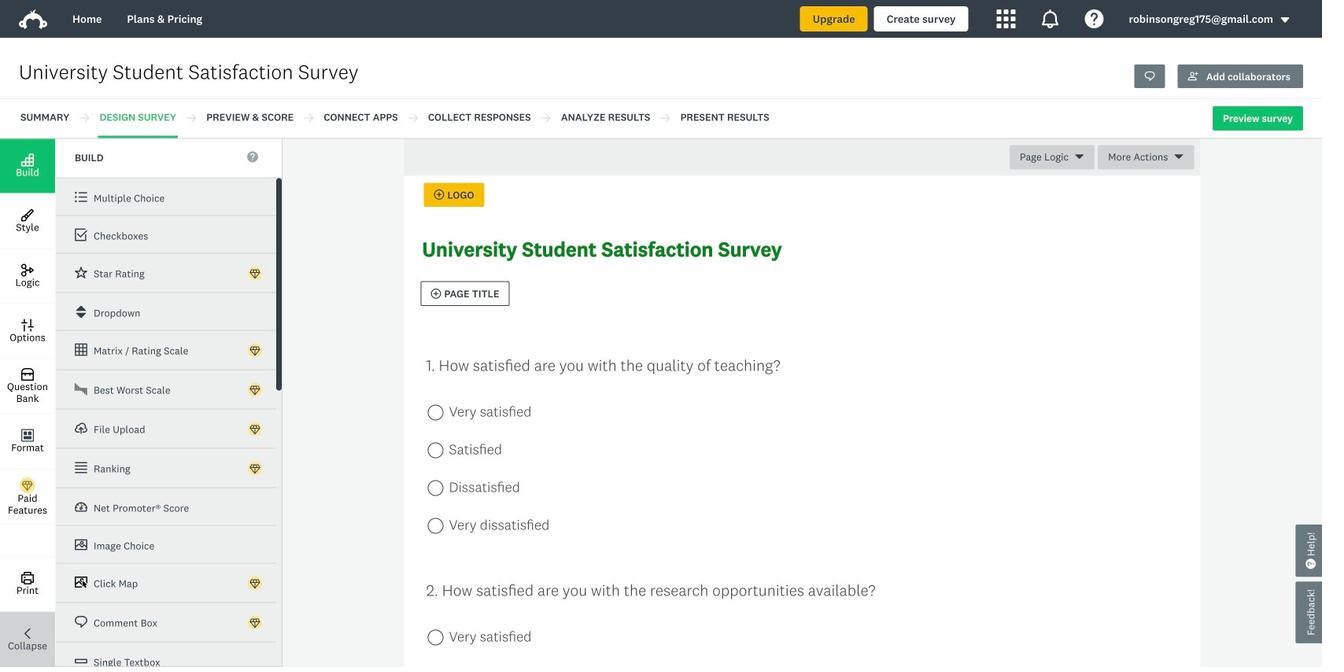 Task type: vqa. For each thing, say whether or not it's contained in the screenshot.
telephone field
no



Task type: describe. For each thing, give the bounding box(es) containing it.
1 products icon image from the left
[[997, 9, 1016, 28]]

2 products icon image from the left
[[1041, 9, 1060, 28]]



Task type: locate. For each thing, give the bounding box(es) containing it.
dropdown arrow image
[[1280, 15, 1291, 26]]

surveymonkey logo image
[[19, 9, 47, 29]]

0 horizontal spatial products icon image
[[997, 9, 1016, 28]]

1 horizontal spatial products icon image
[[1041, 9, 1060, 28]]

products icon image
[[997, 9, 1016, 28], [1041, 9, 1060, 28]]

help icon image
[[1085, 9, 1104, 28]]



